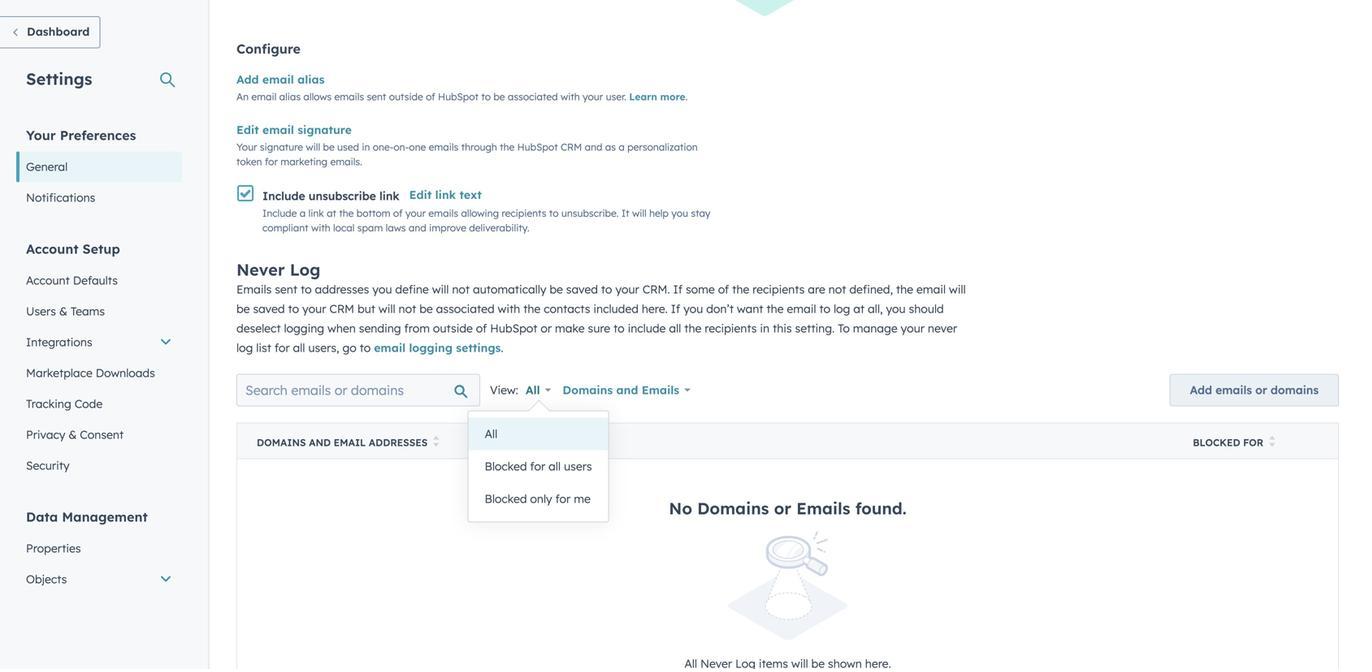 Task type: describe. For each thing, give the bounding box(es) containing it.
0 horizontal spatial your
[[26, 127, 56, 143]]

for inside edit email signature your signature will be used in one-on-one emails through the hubspot crm and as a personalization token for marketing emails.
[[265, 156, 278, 168]]

dashboard
[[27, 24, 90, 39]]

your preferences element
[[16, 126, 182, 213]]

add email alias button
[[237, 70, 325, 89]]

2 horizontal spatial all
[[669, 321, 681, 336]]

be inside edit email signature your signature will be used in one-on-one emails through the hubspot crm and as a personalization token for marketing emails.
[[323, 141, 335, 153]]

at inside edit link text include a link at the bottom of your emails allowing recipients to unsubscribe. it will help you stay compliant with local spam laws and improve deliverability.
[[327, 207, 336, 219]]

outside inside emails sent to addresses you define will not automatically be saved to your crm. if some of the recipients are not defined, the email will be saved to your crm but will not be associated with the contacts included here. if you don't want the email to log at all, you should deselect logging when sending from outside of hubspot or make sure to include all the recipients in this setting. to manage your never log list for all users, go to
[[433, 321, 473, 336]]

spam
[[357, 222, 383, 234]]

downloads
[[96, 366, 155, 380]]

edit email signature button
[[237, 120, 352, 140]]

notifications
[[26, 191, 95, 205]]

domains for domains and emails
[[563, 383, 613, 397]]

but
[[358, 302, 376, 316]]

1 vertical spatial alias
[[279, 91, 301, 103]]

learn more link
[[629, 91, 686, 103]]

never log
[[237, 260, 321, 280]]

it
[[622, 207, 630, 219]]

the up want
[[732, 282, 750, 297]]

1 vertical spatial logging
[[409, 341, 453, 355]]

1 vertical spatial recipients
[[753, 282, 805, 297]]

crm.
[[643, 282, 670, 297]]

blocked for all users button
[[469, 451, 608, 483]]

email down configure
[[262, 72, 294, 87]]

will right but at the left of page
[[379, 302, 396, 316]]

email right an
[[251, 91, 277, 103]]

users & teams link
[[16, 296, 182, 327]]

2 horizontal spatial not
[[829, 282, 846, 297]]

data management
[[26, 509, 148, 525]]

press to sort. element for blocked for
[[1270, 436, 1276, 450]]

personalization
[[628, 141, 698, 153]]

when
[[328, 321, 356, 336]]

a inside edit email signature your signature will be used in one-on-one emails through the hubspot crm and as a personalization token for marketing emails.
[[619, 141, 625, 153]]

allows
[[304, 91, 332, 103]]

the down the automatically
[[524, 302, 541, 316]]

your down addresses
[[302, 302, 326, 316]]

stay
[[691, 207, 711, 219]]

email logging settings link
[[374, 341, 501, 355]]

integrations
[[26, 335, 92, 350]]

or for add emails or domains
[[1256, 383, 1268, 397]]

objects button
[[16, 564, 182, 595]]

. inside add email alias an email alias allows emails sent outside of hubspot to be associated with your user. learn more .
[[686, 91, 688, 103]]

your preferences
[[26, 127, 136, 143]]

users & teams
[[26, 304, 105, 319]]

will inside edit email signature your signature will be used in one-on-one emails through the hubspot crm and as a personalization token for marketing emails.
[[306, 141, 320, 153]]

press to sort. element for domains and email addresses
[[433, 436, 439, 450]]

one
[[409, 141, 426, 153]]

more
[[660, 91, 686, 103]]

1 vertical spatial signature
[[260, 141, 303, 153]]

marketplace
[[26, 366, 93, 380]]

unsubscribe
[[309, 189, 376, 203]]

properties link
[[16, 534, 182, 564]]

0 vertical spatial alias
[[298, 72, 325, 87]]

add for add emails or domains
[[1190, 383, 1213, 397]]

local
[[333, 222, 355, 234]]

you up but at the left of page
[[372, 282, 392, 297]]

tracking
[[26, 397, 71, 411]]

improve
[[429, 222, 466, 234]]

blocked only for me button
[[469, 483, 608, 516]]

crm inside edit email signature your signature will be used in one-on-one emails through the hubspot crm and as a personalization token for marketing emails.
[[561, 141, 582, 153]]

will up never
[[949, 282, 966, 297]]

email logging settings .
[[374, 341, 504, 355]]

account for account setup
[[26, 241, 79, 257]]

edit for email
[[237, 123, 259, 137]]

edit link text include a link at the bottom of your emails allowing recipients to unsubscribe. it will help you stay compliant with local spam laws and improve deliverability.
[[263, 188, 711, 234]]

don't
[[707, 302, 734, 316]]

privacy & consent
[[26, 428, 124, 442]]

for left me
[[556, 492, 571, 506]]

compliant
[[263, 222, 309, 234]]

all button
[[525, 374, 552, 407]]

associated inside emails sent to addresses you define will not automatically be saved to your crm. if some of the recipients are not defined, the email will be saved to your crm but will not be associated with the contacts included here. if you don't want the email to log at all, you should deselect logging when sending from outside of hubspot or make sure to include all the recipients in this setting. to manage your never log list for all users, go to
[[436, 302, 495, 316]]

view:
[[490, 383, 518, 397]]

and inside popup button
[[617, 383, 638, 397]]

Search emails or domains search field
[[237, 374, 480, 407]]

0 horizontal spatial not
[[399, 302, 416, 316]]

management
[[62, 509, 148, 525]]

0 horizontal spatial link
[[308, 207, 324, 219]]

to inside edit link text include a link at the bottom of your emails allowing recipients to unsubscribe. it will help you stay compliant with local spam laws and improve deliverability.
[[549, 207, 559, 219]]

domains
[[1271, 383, 1319, 397]]

1 include from the top
[[263, 189, 305, 203]]

users,
[[308, 341, 339, 355]]

objects
[[26, 573, 67, 587]]

will right the define
[[432, 282, 449, 297]]

add for add email alias an email alias allows emails sent outside of hubspot to be associated with your user. learn more .
[[237, 72, 259, 87]]

edit for link
[[409, 188, 432, 202]]

blocked for blocked for
[[1193, 437, 1241, 449]]

from
[[404, 321, 430, 336]]

automatically
[[473, 282, 547, 297]]

make
[[555, 321, 585, 336]]

through
[[461, 141, 497, 153]]

hubspot inside edit email signature your signature will be used in one-on-one emails through the hubspot crm and as a personalization token for marketing emails.
[[517, 141, 558, 153]]

help
[[649, 207, 669, 219]]

and inside edit link text include a link at the bottom of your emails allowing recipients to unsubscribe. it will help you stay compliant with local spam laws and improve deliverability.
[[409, 222, 427, 234]]

this
[[773, 321, 792, 336]]

you right all,
[[886, 302, 906, 316]]

unsubscribe.
[[562, 207, 619, 219]]

emails inside edit link text include a link at the bottom of your emails allowing recipients to unsubscribe. it will help you stay compliant with local spam laws and improve deliverability.
[[429, 207, 459, 219]]

settings
[[26, 69, 92, 89]]

blocked for
[[1193, 437, 1264, 449]]

setting.
[[795, 321, 835, 336]]

account setup
[[26, 241, 120, 257]]

hubspot inside add email alias an email alias allows emails sent outside of hubspot to be associated with your user. learn more .
[[438, 91, 479, 103]]

or inside emails sent to addresses you define will not automatically be saved to your crm. if some of the recipients are not defined, the email will be saved to your crm but will not be associated with the contacts included here. if you don't want the email to log at all, you should deselect logging when sending from outside of hubspot or make sure to include all the recipients in this setting. to manage your never log list for all users, go to
[[541, 321, 552, 336]]

be up contacts at the left top of the page
[[550, 282, 563, 297]]

email
[[334, 437, 366, 449]]

to inside add email alias an email alias allows emails sent outside of hubspot to be associated with your user. learn more .
[[481, 91, 491, 103]]

general
[[26, 160, 68, 174]]

2 vertical spatial domains
[[698, 499, 769, 519]]

only
[[530, 492, 552, 506]]

define
[[395, 282, 429, 297]]

blocked for button
[[1174, 423, 1339, 459]]

general link
[[16, 152, 182, 182]]

contacts
[[544, 302, 590, 316]]

consent
[[80, 428, 124, 442]]

1 vertical spatial if
[[671, 302, 680, 316]]

the down some
[[685, 321, 702, 336]]

blocked for blocked for all users
[[485, 460, 527, 474]]

2 vertical spatial recipients
[[705, 321, 757, 336]]

emails inside button
[[1216, 383, 1252, 397]]

text
[[460, 188, 482, 202]]

1 horizontal spatial not
[[452, 282, 470, 297]]

1 vertical spatial .
[[501, 341, 504, 355]]

all inside popup button
[[526, 383, 540, 397]]

add emails or domains
[[1190, 383, 1319, 397]]

be up "from"
[[420, 302, 433, 316]]



Task type: vqa. For each thing, say whether or not it's contained in the screenshot.
improve
yes



Task type: locate. For each thing, give the bounding box(es) containing it.
recipients inside edit link text include a link at the bottom of your emails allowing recipients to unsubscribe. it will help you stay compliant with local spam laws and improve deliverability.
[[502, 207, 547, 219]]

with down the automatically
[[498, 302, 520, 316]]

not right are
[[829, 282, 846, 297]]

go
[[343, 341, 357, 355]]

log left list
[[237, 341, 253, 355]]

0 vertical spatial log
[[834, 302, 850, 316]]

your up laws
[[405, 207, 426, 219]]

crm down addresses
[[329, 302, 354, 316]]

0 horizontal spatial associated
[[436, 302, 495, 316]]

never
[[237, 260, 285, 280]]

0 vertical spatial &
[[59, 304, 67, 319]]

no
[[669, 499, 693, 519]]

some
[[686, 282, 715, 297]]

account up account defaults
[[26, 241, 79, 257]]

0 vertical spatial or
[[541, 321, 552, 336]]

emails
[[334, 91, 364, 103], [429, 141, 459, 153], [429, 207, 459, 219], [1216, 383, 1252, 397]]

1 vertical spatial log
[[237, 341, 253, 355]]

2 horizontal spatial with
[[561, 91, 580, 103]]

one-
[[373, 141, 394, 153]]

be inside add email alias an email alias allows emails sent outside of hubspot to be associated with your user. learn more .
[[494, 91, 505, 103]]

if
[[673, 282, 683, 297], [671, 302, 680, 316]]

account up "users"
[[26, 274, 70, 288]]

never
[[928, 321, 958, 336]]

data
[[26, 509, 58, 525]]

1 vertical spatial a
[[300, 207, 306, 219]]

associated
[[508, 91, 558, 103], [436, 302, 495, 316]]

1 horizontal spatial press to sort. element
[[1270, 436, 1276, 450]]

1 horizontal spatial your
[[237, 141, 257, 153]]

log
[[290, 260, 321, 280]]

outside inside add email alias an email alias allows emails sent outside of hubspot to be associated with your user. learn more .
[[389, 91, 423, 103]]

0 vertical spatial with
[[561, 91, 580, 103]]

1 vertical spatial &
[[69, 428, 77, 442]]

0 horizontal spatial domains
[[257, 437, 306, 449]]

press to sort. element inside domains and email addresses 'button'
[[433, 436, 439, 450]]

press to sort. image right the blocked for
[[1270, 436, 1276, 447]]

you right help
[[672, 207, 688, 219]]

alias
[[298, 72, 325, 87], [279, 91, 301, 103]]

1 horizontal spatial saved
[[566, 282, 598, 297]]

hubspot inside emails sent to addresses you define will not automatically be saved to your crm. if some of the recipients are not defined, the email will be saved to your crm but will not be associated with the contacts included here. if you don't want the email to log at all, you should deselect logging when sending from outside of hubspot or make sure to include all the recipients in this setting. to manage your never log list for all users, go to
[[490, 321, 538, 336]]

add up the blocked for
[[1190, 383, 1213, 397]]

alias up allows
[[298, 72, 325, 87]]

code
[[75, 397, 103, 411]]

edit up improve
[[409, 188, 432, 202]]

setup
[[83, 241, 120, 257]]

1 vertical spatial blocked
[[485, 460, 527, 474]]

settings
[[456, 341, 501, 355]]

with left the user.
[[561, 91, 580, 103]]

0 horizontal spatial crm
[[329, 302, 354, 316]]

0 horizontal spatial sent
[[275, 282, 298, 297]]

configure
[[237, 41, 301, 57]]

at inside emails sent to addresses you define will not automatically be saved to your crm. if some of the recipients are not defined, the email will be saved to your crm but will not be associated with the contacts included here. if you don't want the email to log at all, you should deselect logging when sending from outside of hubspot or make sure to include all the recipients in this setting. to manage your never log list for all users, go to
[[854, 302, 865, 316]]

and left as
[[585, 141, 603, 153]]

0 horizontal spatial all
[[485, 427, 498, 441]]

0 vertical spatial logging
[[284, 321, 324, 336]]

1 vertical spatial or
[[1256, 383, 1268, 397]]

logging inside emails sent to addresses you define will not automatically be saved to your crm. if some of the recipients are not defined, the email will be saved to your crm but will not be associated with the contacts included here. if you don't want the email to log at all, you should deselect logging when sending from outside of hubspot or make sure to include all the recipients in this setting. to manage your never log list for all users, go to
[[284, 321, 324, 336]]

your up the general at left
[[26, 127, 56, 143]]

0 vertical spatial recipients
[[502, 207, 547, 219]]

domains for domains and email addresses
[[257, 437, 306, 449]]

0 vertical spatial emails
[[237, 282, 272, 297]]

edit email signature your signature will be used in one-on-one emails through the hubspot crm and as a personalization token for marketing emails.
[[237, 123, 698, 168]]

0 horizontal spatial press to sort. element
[[433, 436, 439, 450]]

addresses
[[315, 282, 369, 297]]

will
[[306, 141, 320, 153], [632, 207, 647, 219], [432, 282, 449, 297], [949, 282, 966, 297], [379, 302, 396, 316]]

emails inside emails sent to addresses you define will not automatically be saved to your crm. if some of the recipients are not defined, the email will be saved to your crm but will not be associated with the contacts included here. if you don't want the email to log at all, you should deselect logging when sending from outside of hubspot or make sure to include all the recipients in this setting. to manage your never log list for all users, go to
[[237, 282, 272, 297]]

0 horizontal spatial or
[[541, 321, 552, 336]]

a right as
[[619, 141, 625, 153]]

1 horizontal spatial link
[[380, 189, 400, 203]]

recipients up deliverability.
[[502, 207, 547, 219]]

include inside edit link text include a link at the bottom of your emails allowing recipients to unsubscribe. it will help you stay compliant with local spam laws and improve deliverability.
[[263, 207, 297, 219]]

users
[[564, 460, 592, 474]]

all button
[[469, 418, 608, 451]]

you down some
[[684, 302, 703, 316]]

0 horizontal spatial in
[[362, 141, 370, 153]]

1 horizontal spatial with
[[498, 302, 520, 316]]

should
[[909, 302, 944, 316]]

preferences
[[60, 127, 136, 143]]

0 horizontal spatial logging
[[284, 321, 324, 336]]

and inside 'button'
[[309, 437, 331, 449]]

link
[[435, 188, 456, 202], [380, 189, 400, 203], [308, 207, 324, 219]]

for inside emails sent to addresses you define will not automatically be saved to your crm. if some of the recipients are not defined, the email will be saved to your crm but will not be associated with the contacts included here. if you don't want the email to log at all, you should deselect logging when sending from outside of hubspot or make sure to include all the recipients in this setting. to manage your never log list for all users, go to
[[275, 341, 290, 355]]

2 horizontal spatial or
[[1256, 383, 1268, 397]]

of up laws
[[393, 207, 403, 219]]

a inside edit link text include a link at the bottom of your emails allowing recipients to unsubscribe. it will help you stay compliant with local spam laws and improve deliverability.
[[300, 207, 306, 219]]

with left local
[[311, 222, 331, 234]]

domains and email addresses button
[[237, 423, 1174, 459]]

press to sort. element inside blocked for button
[[1270, 436, 1276, 450]]

for down all button
[[530, 460, 546, 474]]

signature down edit email signature "button"
[[260, 141, 303, 153]]

in left the this in the right of the page
[[760, 321, 770, 336]]

deselect
[[237, 321, 281, 336]]

0 horizontal spatial press to sort. image
[[433, 436, 439, 447]]

be up deselect
[[237, 302, 250, 316]]

data management element
[[16, 508, 182, 657]]

emails right allows
[[334, 91, 364, 103]]

all inside button
[[485, 427, 498, 441]]

1 vertical spatial all
[[293, 341, 305, 355]]

and left email
[[309, 437, 331, 449]]

your down the 'should'
[[901, 321, 925, 336]]

included
[[594, 302, 639, 316]]

all left users,
[[293, 341, 305, 355]]

associated inside add email alias an email alias allows emails sent outside of hubspot to be associated with your user. learn more .
[[508, 91, 558, 103]]

press to sort. element right the blocked for
[[1270, 436, 1276, 450]]

0 vertical spatial a
[[619, 141, 625, 153]]

0 horizontal spatial edit
[[237, 123, 259, 137]]

edit up the token
[[237, 123, 259, 137]]

crm left as
[[561, 141, 582, 153]]

if right crm.
[[673, 282, 683, 297]]

emails inside edit email signature your signature will be used in one-on-one emails through the hubspot crm and as a personalization token for marketing emails.
[[429, 141, 459, 153]]

1 vertical spatial at
[[854, 302, 865, 316]]

include unsubscribe link
[[263, 189, 400, 203]]

& right "users"
[[59, 304, 67, 319]]

1 horizontal spatial press to sort. image
[[1270, 436, 1276, 447]]

learn
[[629, 91, 657, 103]]

1 vertical spatial edit
[[409, 188, 432, 202]]

log up to
[[834, 302, 850, 316]]

0 horizontal spatial with
[[311, 222, 331, 234]]

recipients up want
[[753, 282, 805, 297]]

you
[[672, 207, 688, 219], [372, 282, 392, 297], [684, 302, 703, 316], [886, 302, 906, 316]]

you inside edit link text include a link at the bottom of your emails allowing recipients to unsubscribe. it will help you stay compliant with local spam laws and improve deliverability.
[[672, 207, 688, 219]]

1 vertical spatial with
[[311, 222, 331, 234]]

press to sort. image right addresses
[[433, 436, 439, 447]]

0 vertical spatial at
[[327, 207, 336, 219]]

& for privacy
[[69, 428, 77, 442]]

1 horizontal spatial sent
[[367, 91, 386, 103]]

be left the used
[[323, 141, 335, 153]]

include
[[263, 189, 305, 203], [263, 207, 297, 219]]

& for users
[[59, 304, 67, 319]]

for right the token
[[265, 156, 278, 168]]

emails right one
[[429, 141, 459, 153]]

press to sort. image
[[433, 436, 439, 447], [1270, 436, 1276, 447]]

domains left email
[[257, 437, 306, 449]]

2 vertical spatial all
[[549, 460, 561, 474]]

all inside button
[[549, 460, 561, 474]]

2 horizontal spatial emails
[[797, 499, 851, 519]]

0 vertical spatial outside
[[389, 91, 423, 103]]

1 horizontal spatial crm
[[561, 141, 582, 153]]

0 vertical spatial blocked
[[1193, 437, 1241, 449]]

0 horizontal spatial saved
[[253, 302, 285, 316]]

me
[[574, 492, 591, 506]]

1 vertical spatial outside
[[433, 321, 473, 336]]

press to sort. image for blocked for
[[1270, 436, 1276, 447]]

0 vertical spatial associated
[[508, 91, 558, 103]]

emails sent to addresses you define will not automatically be saved to your crm. if some of the recipients are not defined, the email will be saved to your crm but will not be associated with the contacts included here. if you don't want the email to log at all, you should deselect logging when sending from outside of hubspot or make sure to include all the recipients in this setting. to manage your never log list for all users, go to
[[237, 282, 966, 355]]

link down include unsubscribe link
[[308, 207, 324, 219]]

& inside users & teams link
[[59, 304, 67, 319]]

2 account from the top
[[26, 274, 70, 288]]

be up through
[[494, 91, 505, 103]]

want
[[737, 302, 764, 316]]

all right view:
[[526, 383, 540, 397]]

at left all,
[[854, 302, 865, 316]]

2 vertical spatial or
[[774, 499, 792, 519]]

0 vertical spatial saved
[[566, 282, 598, 297]]

1 vertical spatial account
[[26, 274, 70, 288]]

2 vertical spatial hubspot
[[490, 321, 538, 336]]

email up the marketing
[[263, 123, 294, 137]]

2 press to sort. element from the left
[[1270, 436, 1276, 450]]

to
[[481, 91, 491, 103], [549, 207, 559, 219], [301, 282, 312, 297], [601, 282, 612, 297], [288, 302, 299, 316], [820, 302, 831, 316], [614, 321, 625, 336], [360, 341, 371, 355]]

addresses
[[369, 437, 428, 449]]

press to sort. image inside blocked for button
[[1270, 436, 1276, 447]]

0 vertical spatial all
[[669, 321, 681, 336]]

privacy
[[26, 428, 65, 442]]

no domains or emails found.
[[669, 499, 907, 519]]

1 horizontal spatial .
[[686, 91, 688, 103]]

the inside edit email signature your signature will be used in one-on-one emails through the hubspot crm and as a personalization token for marketing emails.
[[500, 141, 515, 153]]

2 vertical spatial blocked
[[485, 492, 527, 506]]

1 horizontal spatial logging
[[409, 341, 453, 355]]

are
[[808, 282, 826, 297]]

hubspot
[[438, 91, 479, 103], [517, 141, 558, 153], [490, 321, 538, 336]]

1 vertical spatial include
[[263, 207, 297, 219]]

or for no domains or emails found.
[[774, 499, 792, 519]]

add inside button
[[1190, 383, 1213, 397]]

notifications link
[[16, 182, 182, 213]]

for right list
[[275, 341, 290, 355]]

0 horizontal spatial all
[[293, 341, 305, 355]]

the up local
[[339, 207, 354, 219]]

edit inside edit link text include a link at the bottom of your emails allowing recipients to unsubscribe. it will help you stay compliant with local spam laws and improve deliverability.
[[409, 188, 432, 202]]

all
[[669, 321, 681, 336], [293, 341, 305, 355], [549, 460, 561, 474]]

outside up the on-
[[389, 91, 423, 103]]

all,
[[868, 302, 883, 316]]

not left the automatically
[[452, 282, 470, 297]]

1 horizontal spatial in
[[760, 321, 770, 336]]

1 horizontal spatial all
[[549, 460, 561, 474]]

0 horizontal spatial outside
[[389, 91, 423, 103]]

the
[[500, 141, 515, 153], [339, 207, 354, 219], [732, 282, 750, 297], [896, 282, 914, 297], [524, 302, 541, 316], [767, 302, 784, 316], [685, 321, 702, 336]]

emails down include
[[642, 383, 680, 397]]

blocked up blocked only for me
[[485, 460, 527, 474]]

tracking code link
[[16, 389, 182, 420]]

of up one
[[426, 91, 435, 103]]

signature up the used
[[298, 123, 352, 137]]

domains right all popup button
[[563, 383, 613, 397]]

emails up the blocked for
[[1216, 383, 1252, 397]]

1 horizontal spatial domains
[[563, 383, 613, 397]]

0 horizontal spatial a
[[300, 207, 306, 219]]

0 vertical spatial if
[[673, 282, 683, 297]]

domains inside 'button'
[[257, 437, 306, 449]]

your left the user.
[[583, 91, 603, 103]]

0 vertical spatial .
[[686, 91, 688, 103]]

edit link text button
[[409, 185, 482, 205]]

blocked left only
[[485, 492, 527, 506]]

add inside add email alias an email alias allows emails sent outside of hubspot to be associated with your user. learn more .
[[237, 72, 259, 87]]

outside up email logging settings .
[[433, 321, 473, 336]]

0 vertical spatial sent
[[367, 91, 386, 103]]

at down include unsubscribe link
[[327, 207, 336, 219]]

sent
[[367, 91, 386, 103], [275, 282, 298, 297]]

the up the 'should'
[[896, 282, 914, 297]]

1 vertical spatial associated
[[436, 302, 495, 316]]

. right the learn
[[686, 91, 688, 103]]

press to sort. image inside domains and email addresses 'button'
[[433, 436, 439, 447]]

domains and emails button
[[552, 374, 701, 407]]

add
[[237, 72, 259, 87], [1190, 383, 1213, 397]]

crm inside emails sent to addresses you define will not automatically be saved to your crm. if some of the recipients are not defined, the email will be saved to your crm but will not be associated with the contacts included here. if you don't want the email to log at all, you should deselect logging when sending from outside of hubspot or make sure to include all the recipients in this setting. to manage your never log list for all users, go to
[[329, 302, 354, 316]]

all
[[526, 383, 540, 397], [485, 427, 498, 441]]

not down the define
[[399, 302, 416, 316]]

dashboard link
[[0, 16, 100, 48]]

laws
[[386, 222, 406, 234]]

1 account from the top
[[26, 241, 79, 257]]

in inside edit email signature your signature will be used in one-on-one emails through the hubspot crm and as a personalization token for marketing emails.
[[362, 141, 370, 153]]

your inside edit email signature your signature will be used in one-on-one emails through the hubspot crm and as a personalization token for marketing emails.
[[237, 141, 257, 153]]

if right here.
[[671, 302, 680, 316]]

in
[[362, 141, 370, 153], [760, 321, 770, 336]]

for down add emails or domains button
[[1244, 437, 1264, 449]]

with inside emails sent to addresses you define will not automatically be saved to your crm. if some of the recipients are not defined, the email will be saved to your crm but will not be associated with the contacts included here. if you don't want the email to log at all, you should deselect logging when sending from outside of hubspot or make sure to include all the recipients in this setting. to manage your never log list for all users, go to
[[498, 302, 520, 316]]

will up the marketing
[[306, 141, 320, 153]]

in inside emails sent to addresses you define will not automatically be saved to your crm. if some of the recipients are not defined, the email will be saved to your crm but will not be associated with the contacts included here. if you don't want the email to log at all, you should deselect logging when sending from outside of hubspot or make sure to include all the recipients in this setting. to manage your never log list for all users, go to
[[760, 321, 770, 336]]

& inside privacy & consent link
[[69, 428, 77, 442]]

will right it on the left top of page
[[632, 207, 647, 219]]

list box containing all
[[469, 412, 608, 522]]

allowing
[[461, 207, 499, 219]]

domains inside popup button
[[563, 383, 613, 397]]

privacy & consent link
[[16, 420, 182, 451]]

the inside edit link text include a link at the bottom of your emails allowing recipients to unsubscribe. it will help you stay compliant with local spam laws and improve deliverability.
[[339, 207, 354, 219]]

email up the 'should'
[[917, 282, 946, 297]]

sure
[[588, 321, 611, 336]]

email inside edit email signature your signature will be used in one-on-one emails through the hubspot crm and as a personalization token for marketing emails.
[[263, 123, 294, 137]]

at
[[327, 207, 336, 219], [854, 302, 865, 316]]

1 horizontal spatial or
[[774, 499, 792, 519]]

the up the this in the right of the page
[[767, 302, 784, 316]]

1 horizontal spatial a
[[619, 141, 625, 153]]

1 horizontal spatial edit
[[409, 188, 432, 202]]

emails.
[[330, 156, 362, 168]]

1 vertical spatial emails
[[642, 383, 680, 397]]

1 horizontal spatial add
[[1190, 383, 1213, 397]]

alias down add email alias 'button'
[[279, 91, 301, 103]]

marketplace downloads link
[[16, 358, 182, 389]]

0 horizontal spatial at
[[327, 207, 336, 219]]

bottom
[[357, 207, 391, 219]]

blocked only for me
[[485, 492, 591, 506]]

email down sending
[[374, 341, 406, 355]]

1 horizontal spatial emails
[[642, 383, 680, 397]]

not
[[452, 282, 470, 297], [829, 282, 846, 297], [399, 302, 416, 316]]

in left one-
[[362, 141, 370, 153]]

with inside edit link text include a link at the bottom of your emails allowing recipients to unsubscribe. it will help you stay compliant with local spam laws and improve deliverability.
[[311, 222, 331, 234]]

1 vertical spatial all
[[485, 427, 498, 441]]

0 vertical spatial crm
[[561, 141, 582, 153]]

blocked for all users
[[485, 460, 592, 474]]

account setup element
[[16, 240, 182, 482]]

edit inside edit email signature your signature will be used in one-on-one emails through the hubspot crm and as a personalization token for marketing emails.
[[237, 123, 259, 137]]

2 vertical spatial with
[[498, 302, 520, 316]]

saved up deselect
[[253, 302, 285, 316]]

list
[[256, 341, 271, 355]]

domains and email addresses
[[257, 437, 428, 449]]

domains right no
[[698, 499, 769, 519]]

your up the token
[[237, 141, 257, 153]]

all right include
[[669, 321, 681, 336]]

outside
[[389, 91, 423, 103], [433, 321, 473, 336]]

will inside edit link text include a link at the bottom of your emails allowing recipients to unsubscribe. it will help you stay compliant with local spam laws and improve deliverability.
[[632, 207, 647, 219]]

and inside edit email signature your signature will be used in one-on-one emails through the hubspot crm and as a personalization token for marketing emails.
[[585, 141, 603, 153]]

press to sort. element
[[433, 436, 439, 450], [1270, 436, 1276, 450]]

emails left "found."
[[797, 499, 851, 519]]

0 vertical spatial in
[[362, 141, 370, 153]]

email up setting.
[[787, 302, 816, 316]]

saved
[[566, 282, 598, 297], [253, 302, 285, 316]]

manage
[[853, 321, 898, 336]]

and
[[585, 141, 603, 153], [409, 222, 427, 234], [617, 383, 638, 397], [309, 437, 331, 449]]

2 include from the top
[[263, 207, 297, 219]]

blocked for blocked only for me
[[485, 492, 527, 506]]

recipients down don't in the top right of the page
[[705, 321, 757, 336]]

account defaults
[[26, 274, 118, 288]]

a up the compliant at the left of page
[[300, 207, 306, 219]]

as
[[605, 141, 616, 153]]

1 press to sort. element from the left
[[433, 436, 439, 450]]

sent up one-
[[367, 91, 386, 103]]

press to sort. image for domains and email addresses
[[433, 436, 439, 447]]

1 horizontal spatial log
[[834, 302, 850, 316]]

your inside add email alias an email alias allows emails sent outside of hubspot to be associated with your user. learn more .
[[583, 91, 603, 103]]

of inside add email alias an email alias allows emails sent outside of hubspot to be associated with your user. learn more .
[[426, 91, 435, 103]]

add emails or domains button
[[1170, 374, 1340, 407]]

and right laws
[[409, 222, 427, 234]]

1 vertical spatial saved
[[253, 302, 285, 316]]

defined,
[[850, 282, 893, 297]]

of up settings
[[476, 321, 487, 336]]

your inside edit link text include a link at the bottom of your emails allowing recipients to unsubscribe. it will help you stay compliant with local spam laws and improve deliverability.
[[405, 207, 426, 219]]

2 horizontal spatial domains
[[698, 499, 769, 519]]

logging down "from"
[[409, 341, 453, 355]]

logging up users,
[[284, 321, 324, 336]]

link left text
[[435, 188, 456, 202]]

0 vertical spatial add
[[237, 72, 259, 87]]

blocked down add emails or domains button
[[1193, 437, 1241, 449]]

of inside edit link text include a link at the bottom of your emails allowing recipients to unsubscribe. it will help you stay compliant with local spam laws and improve deliverability.
[[393, 207, 403, 219]]

2 press to sort. image from the left
[[1270, 436, 1276, 447]]

1 horizontal spatial at
[[854, 302, 865, 316]]

recipients
[[502, 207, 547, 219], [753, 282, 805, 297], [705, 321, 757, 336]]

of up don't in the top right of the page
[[718, 282, 729, 297]]

tracking code
[[26, 397, 103, 411]]

with inside add email alias an email alias allows emails sent outside of hubspot to be associated with your user. learn more .
[[561, 91, 580, 103]]

2 horizontal spatial link
[[435, 188, 456, 202]]

list box
[[469, 412, 608, 522]]

or inside button
[[1256, 383, 1268, 397]]

account inside 'link'
[[26, 274, 70, 288]]

sent inside emails sent to addresses you define will not automatically be saved to your crm. if some of the recipients are not defined, the email will be saved to your crm but will not be associated with the contacts included here. if you don't want the email to log at all, you should deselect logging when sending from outside of hubspot or make sure to include all the recipients in this setting. to manage your never log list for all users, go to
[[275, 282, 298, 297]]

the right through
[[500, 141, 515, 153]]

0 vertical spatial include
[[263, 189, 305, 203]]

integrations button
[[16, 327, 182, 358]]

your up included
[[616, 282, 639, 297]]

0 vertical spatial signature
[[298, 123, 352, 137]]

1 vertical spatial sent
[[275, 282, 298, 297]]

with
[[561, 91, 580, 103], [311, 222, 331, 234], [498, 302, 520, 316]]

or
[[541, 321, 552, 336], [1256, 383, 1268, 397], [774, 499, 792, 519]]

sent inside add email alias an email alias allows emails sent outside of hubspot to be associated with your user. learn more .
[[367, 91, 386, 103]]

emails inside popup button
[[642, 383, 680, 397]]

0 vertical spatial account
[[26, 241, 79, 257]]

emails inside add email alias an email alias allows emails sent outside of hubspot to be associated with your user. learn more .
[[334, 91, 364, 103]]

1 press to sort. image from the left
[[433, 436, 439, 447]]

1 horizontal spatial outside
[[433, 321, 473, 336]]

users
[[26, 304, 56, 319]]

sent down never log
[[275, 282, 298, 297]]

account for account defaults
[[26, 274, 70, 288]]

0 horizontal spatial &
[[59, 304, 67, 319]]

1 horizontal spatial associated
[[508, 91, 558, 103]]

security
[[26, 459, 70, 473]]



